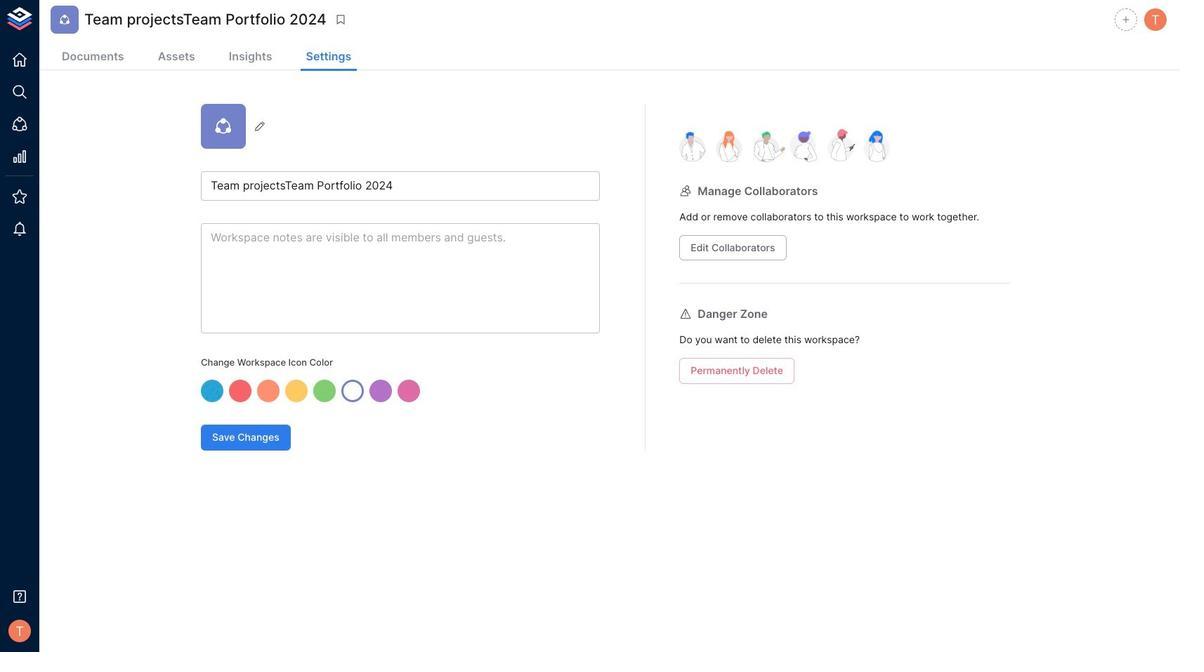 Task type: locate. For each thing, give the bounding box(es) containing it.
bookmark image
[[334, 13, 347, 26]]

Workspace notes are visible to all members and guests. text field
[[201, 224, 600, 334]]



Task type: describe. For each thing, give the bounding box(es) containing it.
Workspace Name text field
[[201, 171, 600, 201]]



Task type: vqa. For each thing, say whether or not it's contained in the screenshot.
Workspace notes are visible to all members and guests. text field
yes



